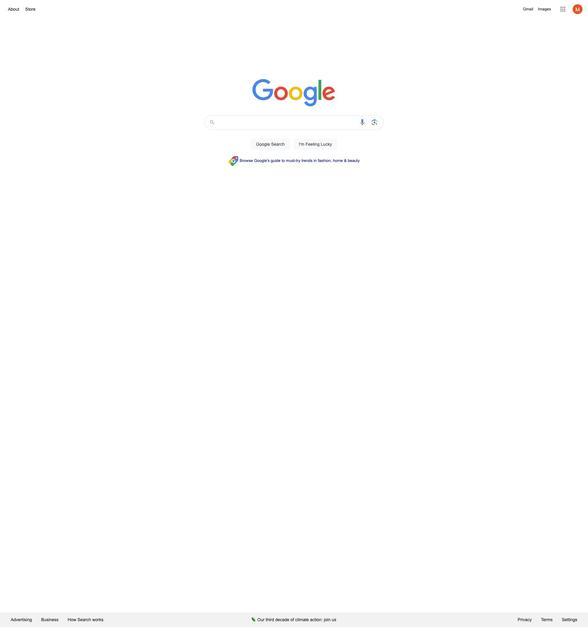 Task type: vqa. For each thing, say whether or not it's contained in the screenshot.
Official Site
no



Task type: locate. For each thing, give the bounding box(es) containing it.
search by image image
[[371, 119, 378, 126]]

None search field
[[6, 113, 582, 157]]



Task type: describe. For each thing, give the bounding box(es) containing it.
search by voice image
[[359, 119, 366, 126]]

google image
[[252, 79, 336, 107]]



